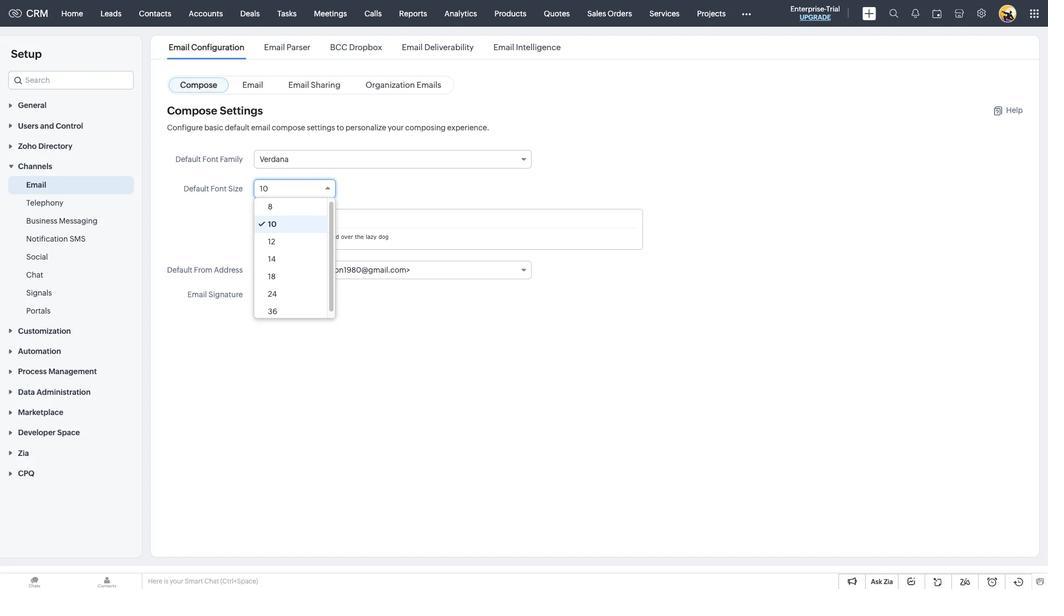 Task type: locate. For each thing, give the bounding box(es) containing it.
0 vertical spatial font
[[202, 155, 219, 164]]

email link up settings
[[231, 78, 275, 93]]

1 vertical spatial your
[[170, 578, 183, 586]]

profile image
[[999, 5, 1017, 22]]

here
[[148, 578, 162, 586]]

business
[[26, 217, 57, 226]]

list
[[159, 35, 571, 59]]

email parser
[[264, 43, 311, 52]]

notification
[[26, 235, 68, 244]]

process
[[18, 368, 47, 376]]

configure
[[167, 123, 203, 132]]

email
[[251, 123, 270, 132]]

email for email signature
[[187, 290, 207, 299]]

personalize
[[346, 123, 386, 132]]

lazy
[[366, 234, 377, 240]]

font for size
[[211, 185, 227, 193]]

email signature
[[187, 290, 243, 299]]

channels
[[18, 162, 52, 171]]

email link down the channels
[[26, 180, 46, 191]]

create menu element
[[856, 0, 883, 26]]

meetings
[[314, 9, 347, 18]]

email configuration link
[[167, 43, 246, 52]]

developer space button
[[0, 423, 142, 443]]

trial
[[826, 5, 840, 13]]

create menu image
[[863, 7, 876, 20]]

email left parser at left top
[[264, 43, 285, 52]]

chat right the smart
[[204, 578, 219, 586]]

tasks link
[[269, 0, 305, 26]]

1 vertical spatial font
[[211, 185, 227, 193]]

list box
[[254, 198, 335, 321]]

1 horizontal spatial chat
[[204, 578, 219, 586]]

data administration button
[[0, 382, 142, 402]]

Verdana field
[[254, 150, 532, 169]]

default left from
[[167, 266, 192, 275]]

search element
[[883, 0, 905, 27]]

email link
[[231, 78, 275, 93], [26, 180, 46, 191]]

font left "size"
[[211, 185, 227, 193]]

0 horizontal spatial signature
[[208, 290, 243, 299]]

Ben Nelson<ben.nelson1980@gmail.com> field
[[254, 261, 532, 280]]

products
[[495, 9, 527, 18]]

signature
[[208, 290, 243, 299], [288, 290, 322, 299]]

0 vertical spatial email link
[[231, 78, 275, 93]]

zia right ask
[[884, 579, 893, 586]]

1 vertical spatial default
[[184, 185, 209, 193]]

0 vertical spatial chat
[[26, 271, 43, 280]]

sms
[[70, 235, 86, 244]]

users and control
[[18, 122, 83, 130]]

your
[[388, 123, 404, 132], [170, 578, 183, 586]]

email for email intelligence
[[494, 43, 514, 52]]

default font family
[[176, 155, 243, 164]]

None field
[[8, 71, 134, 90]]

deliverability
[[424, 43, 474, 52]]

signals element
[[905, 0, 926, 27]]

smart
[[185, 578, 203, 586]]

compose settings
[[167, 104, 263, 117]]

email sharing link
[[277, 78, 352, 93]]

list containing email configuration
[[159, 35, 571, 59]]

deals
[[240, 9, 260, 18]]

organization emails link
[[354, 78, 453, 93]]

chat down social link
[[26, 271, 43, 280]]

your left composing
[[388, 123, 404, 132]]

1 horizontal spatial email link
[[231, 78, 275, 93]]

compose for compose settings
[[167, 104, 217, 117]]

leads link
[[92, 0, 130, 26]]

10 up 'the' in the top of the page
[[268, 220, 277, 229]]

chats image
[[0, 574, 69, 590]]

1 horizontal spatial your
[[388, 123, 404, 132]]

default down configure
[[176, 155, 201, 164]]

your right "is"
[[170, 578, 183, 586]]

intelligence
[[516, 43, 561, 52]]

email deliverability link
[[400, 43, 476, 52]]

signature up 36 'option'
[[288, 290, 322, 299]]

verdana
[[260, 155, 289, 164]]

enterprise-
[[791, 5, 826, 13]]

setup
[[11, 48, 42, 60]]

business messaging link
[[26, 216, 98, 227]]

Other Modules field
[[735, 5, 758, 22]]

email inside email sharing link
[[288, 80, 309, 90]]

email down the channels
[[26, 181, 46, 190]]

data administration
[[18, 388, 91, 397]]

accounts link
[[180, 0, 232, 26]]

1 vertical spatial zia
[[884, 579, 893, 586]]

services
[[650, 9, 680, 18]]

is
[[164, 578, 169, 586]]

compose up configure
[[167, 104, 217, 117]]

0 vertical spatial compose
[[180, 80, 217, 90]]

zia
[[18, 449, 29, 458], [884, 579, 893, 586]]

0 horizontal spatial chat
[[26, 271, 43, 280]]

preview
[[261, 216, 289, 225]]

configure basic default email compose settings to personalize your composing experience.
[[167, 123, 490, 132]]

0 vertical spatial your
[[388, 123, 404, 132]]

email down from
[[187, 290, 207, 299]]

signals image
[[912, 9, 920, 18]]

default for default from address
[[167, 266, 192, 275]]

management
[[48, 368, 97, 376]]

bcc dropbox link
[[329, 43, 384, 52]]

email inside the channels region
[[26, 181, 46, 190]]

0 horizontal spatial zia
[[18, 449, 29, 458]]

services link
[[641, 0, 689, 26]]

email left sharing
[[288, 80, 309, 90]]

automation button
[[0, 341, 142, 362]]

8 option
[[254, 198, 327, 216]]

profile element
[[993, 0, 1023, 26]]

1 vertical spatial email link
[[26, 180, 46, 191]]

contacts link
[[130, 0, 180, 26]]

social link
[[26, 252, 48, 263]]

calendar image
[[933, 9, 942, 18]]

sharing
[[311, 80, 341, 90]]

brown
[[289, 234, 306, 240]]

zia up cpq
[[18, 449, 29, 458]]

dog
[[379, 234, 389, 240]]

compose
[[180, 80, 217, 90], [167, 104, 217, 117]]

default down default font family
[[184, 185, 209, 193]]

orders
[[608, 9, 632, 18]]

customization
[[18, 327, 71, 336]]

emails
[[417, 80, 441, 90]]

compose for compose
[[180, 80, 217, 90]]

0 vertical spatial zia
[[18, 449, 29, 458]]

font left family
[[202, 155, 219, 164]]

1 vertical spatial compose
[[167, 104, 217, 117]]

default
[[225, 123, 250, 132]]

0 vertical spatial default
[[176, 155, 201, 164]]

email intelligence link
[[492, 43, 563, 52]]

0 horizontal spatial your
[[170, 578, 183, 586]]

business messaging
[[26, 217, 98, 226]]

signature down the address
[[208, 290, 243, 299]]

sales
[[588, 9, 606, 18]]

compose link
[[169, 78, 229, 93]]

sales orders
[[588, 9, 632, 18]]

email left configuration
[[169, 43, 190, 52]]

0 vertical spatial 10
[[260, 185, 268, 193]]

email down reports
[[402, 43, 423, 52]]

default
[[176, 155, 201, 164], [184, 185, 209, 193], [167, 266, 192, 275]]

default for default font family
[[176, 155, 201, 164]]

10 up the 8
[[260, 185, 268, 193]]

home link
[[53, 0, 92, 26]]

compose up compose settings
[[180, 80, 217, 90]]

2 vertical spatial default
[[167, 266, 192, 275]]

signals link
[[26, 288, 52, 299]]

control
[[56, 122, 83, 130]]

zia inside zia dropdown button
[[18, 449, 29, 458]]

cpq button
[[0, 463, 142, 484]]

1 horizontal spatial signature
[[288, 290, 322, 299]]

experience.
[[447, 123, 490, 132]]

18 option
[[254, 268, 327, 286]]

1 horizontal spatial zia
[[884, 579, 893, 586]]

chat inside the channels region
[[26, 271, 43, 280]]

font for family
[[202, 155, 219, 164]]

general
[[18, 101, 47, 110]]

developer space
[[18, 429, 80, 438]]

zoho directory button
[[0, 136, 142, 156]]

email down the products link
[[494, 43, 514, 52]]

bcc
[[330, 43, 347, 52]]

jumped
[[318, 234, 339, 240]]



Task type: describe. For each thing, give the bounding box(es) containing it.
zoho directory
[[18, 142, 72, 151]]

directory
[[38, 142, 72, 151]]

crm link
[[9, 8, 48, 19]]

ask
[[871, 579, 883, 586]]

organization emails
[[366, 80, 441, 90]]

leads
[[101, 9, 122, 18]]

products link
[[486, 0, 535, 26]]

family
[[220, 155, 243, 164]]

projects
[[697, 9, 726, 18]]

the quick brown fox jumped over the lazy dog
[[261, 234, 389, 240]]

users
[[18, 122, 38, 130]]

over
[[341, 234, 353, 240]]

reports link
[[391, 0, 436, 26]]

settings
[[307, 123, 335, 132]]

quick
[[273, 234, 287, 240]]

10 option
[[254, 216, 327, 233]]

10 inside field
[[260, 185, 268, 193]]

email configuration
[[169, 43, 244, 52]]

email for email parser
[[264, 43, 285, 52]]

bcc dropbox
[[330, 43, 382, 52]]

parser
[[287, 43, 311, 52]]

signals
[[26, 289, 52, 298]]

24 option
[[254, 286, 327, 303]]

add new signature
[[254, 290, 322, 299]]

space
[[57, 429, 80, 438]]

ask zia
[[871, 579, 893, 586]]

channels region
[[0, 177, 142, 321]]

from
[[194, 266, 212, 275]]

email up settings
[[242, 80, 263, 90]]

24
[[268, 290, 277, 299]]

process management
[[18, 368, 97, 376]]

enterprise-trial upgrade
[[791, 5, 840, 21]]

2 signature from the left
[[288, 290, 322, 299]]

portals link
[[26, 306, 51, 317]]

marketplace
[[18, 408, 63, 417]]

0 horizontal spatial email link
[[26, 180, 46, 191]]

users and control button
[[0, 115, 142, 136]]

1 vertical spatial chat
[[204, 578, 219, 586]]

notification sms link
[[26, 234, 86, 245]]

chat link
[[26, 270, 43, 281]]

calls link
[[356, 0, 391, 26]]

size
[[228, 185, 243, 193]]

12
[[268, 238, 275, 246]]

1 vertical spatial 10
[[268, 220, 277, 229]]

search image
[[890, 9, 899, 18]]

8
[[268, 203, 273, 211]]

reports
[[399, 9, 427, 18]]

email deliverability
[[402, 43, 474, 52]]

email for email sharing
[[288, 80, 309, 90]]

36
[[268, 307, 277, 316]]

marketplace button
[[0, 402, 142, 423]]

address
[[214, 266, 243, 275]]

cpq
[[18, 470, 34, 478]]

and
[[40, 122, 54, 130]]

tasks
[[277, 9, 297, 18]]

list box containing 8
[[254, 198, 335, 321]]

14 option
[[254, 251, 327, 268]]

analytics
[[445, 9, 477, 18]]

1 signature from the left
[[208, 290, 243, 299]]

email intelligence
[[494, 43, 561, 52]]

email for email deliverability
[[402, 43, 423, 52]]

settings
[[220, 104, 263, 117]]

18
[[268, 272, 276, 281]]

upgrade
[[800, 14, 831, 21]]

automation
[[18, 347, 61, 356]]

help
[[1007, 106, 1023, 114]]

email sharing
[[288, 80, 341, 90]]

data
[[18, 388, 35, 397]]

zia button
[[0, 443, 142, 463]]

meetings link
[[305, 0, 356, 26]]

deals link
[[232, 0, 269, 26]]

new
[[270, 290, 286, 299]]

contacts image
[[73, 574, 141, 590]]

contacts
[[139, 9, 171, 18]]

36 option
[[254, 303, 327, 321]]

social
[[26, 253, 48, 262]]

customization button
[[0, 321, 142, 341]]

compose
[[272, 123, 305, 132]]

default font size
[[184, 185, 243, 193]]

organization
[[366, 80, 415, 90]]

composing
[[405, 123, 446, 132]]

Search text field
[[9, 72, 133, 89]]

quotes
[[544, 9, 570, 18]]

home
[[61, 9, 83, 18]]

10 field
[[254, 180, 336, 198]]

zoho
[[18, 142, 37, 151]]

general button
[[0, 95, 142, 115]]

developer
[[18, 429, 56, 438]]

add
[[254, 290, 269, 299]]

crm
[[26, 8, 48, 19]]

email for email configuration
[[169, 43, 190, 52]]

default for default font size
[[184, 185, 209, 193]]

ben nelson<ben.nelson1980@gmail.com>
[[260, 266, 410, 275]]

12 option
[[254, 233, 327, 251]]



Task type: vqa. For each thing, say whether or not it's contained in the screenshot.
Organization Emails link
yes



